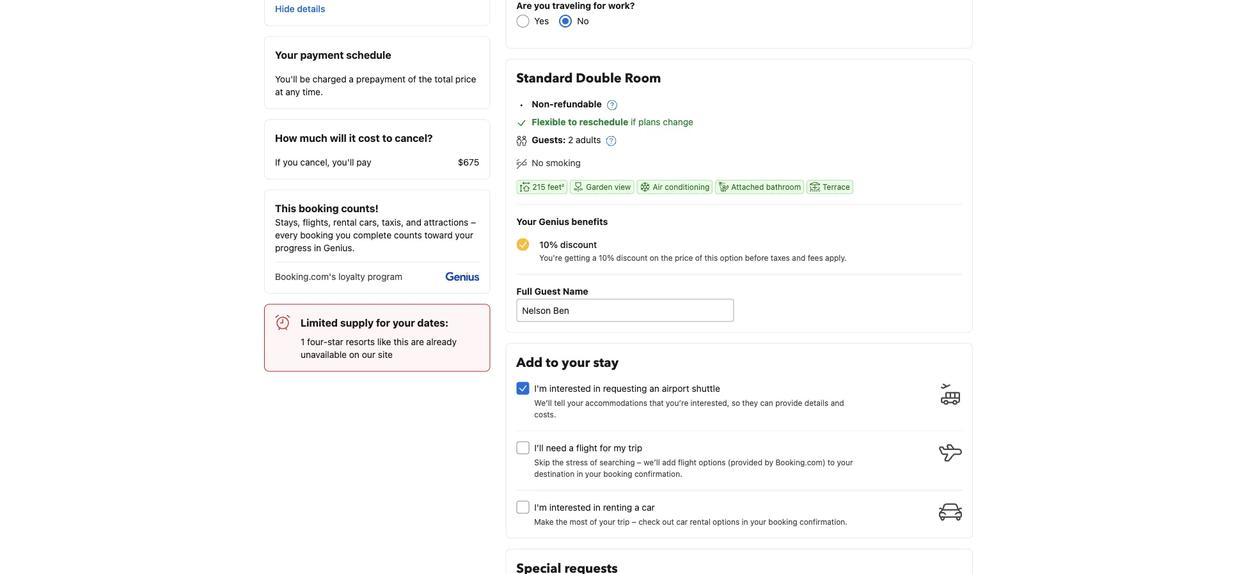 Task type: locate. For each thing, give the bounding box(es) containing it.
1 vertical spatial your
[[516, 216, 537, 227]]

counts
[[394, 230, 422, 240]]

a
[[349, 73, 354, 84], [592, 253, 597, 262], [569, 443, 574, 453], [635, 502, 639, 513]]

on down resorts
[[349, 349, 359, 360]]

a right charged on the left top
[[349, 73, 354, 84]]

– left check
[[632, 518, 636, 527]]

of left option
[[695, 253, 702, 262]]

time.
[[302, 86, 323, 97]]

and left "fees"
[[792, 253, 806, 262]]

attached
[[731, 183, 764, 191]]

1 horizontal spatial this
[[705, 253, 718, 262]]

flight right add
[[678, 458, 697, 467]]

taxis,
[[382, 217, 404, 227]]

1 horizontal spatial your
[[516, 216, 537, 227]]

0 horizontal spatial on
[[349, 349, 359, 360]]

car right out
[[676, 518, 688, 527]]

and inside this booking counts! stays, flights, rental cars, taxis, and attractions – every booking you complete counts toward your progress in genius.
[[406, 217, 421, 227]]

out
[[662, 518, 674, 527]]

2 horizontal spatial you
[[534, 0, 550, 11]]

for left my
[[600, 443, 611, 453]]

your inside this booking counts! stays, flights, rental cars, taxis, and attractions – every booking you complete counts toward your progress in genius.
[[455, 230, 473, 240]]

confirmation. down we'll
[[634, 470, 682, 479]]

we'll
[[534, 399, 552, 408]]

check
[[638, 518, 660, 527]]

hide details button
[[270, 0, 330, 20]]

rental down counts!
[[333, 217, 357, 227]]

add
[[662, 458, 676, 467]]

0 vertical spatial rental
[[333, 217, 357, 227]]

your left genius
[[516, 216, 537, 227]]

your for your genius benefits
[[516, 216, 537, 227]]

by
[[765, 458, 773, 467]]

on inside "1 four-star resorts like this are already unavailable on our site"
[[349, 349, 359, 360]]

0 horizontal spatial price
[[455, 73, 476, 84]]

you'll
[[332, 157, 354, 167]]

you inside this booking counts! stays, flights, rental cars, taxis, and attractions – every booking you complete counts toward your progress in genius.
[[336, 230, 351, 240]]

1 horizontal spatial rental
[[690, 518, 711, 527]]

0 vertical spatial discount
[[560, 239, 597, 250]]

0 vertical spatial price
[[455, 73, 476, 84]]

0 horizontal spatial and
[[406, 217, 421, 227]]

0 vertical spatial confirmation.
[[634, 470, 682, 479]]

we'll
[[644, 458, 660, 467]]

interested up the most
[[549, 502, 591, 513]]

1 vertical spatial car
[[676, 518, 688, 527]]

add to your stay
[[516, 354, 619, 372]]

standard double room
[[516, 70, 661, 87]]

to
[[568, 117, 577, 127], [382, 132, 392, 144], [546, 354, 559, 372], [828, 458, 835, 467]]

in
[[314, 242, 321, 253], [593, 383, 601, 394], [577, 470, 583, 479], [593, 502, 601, 513], [742, 518, 748, 527]]

in down stress
[[577, 470, 583, 479]]

0 horizontal spatial 10%
[[539, 239, 558, 250]]

10% up you're
[[539, 239, 558, 250]]

no down are you traveling for work?
[[577, 16, 589, 26]]

a inside you'll be charged a prepayment of the total price at any time.
[[349, 73, 354, 84]]

air
[[653, 183, 663, 191]]

my
[[614, 443, 626, 453]]

the inside you'll be charged a prepayment of the total price at any time.
[[419, 73, 432, 84]]

much
[[300, 132, 327, 144]]

full guest name
[[516, 286, 588, 296]]

0 horizontal spatial details
[[297, 3, 325, 14]]

trip down renting
[[617, 518, 630, 527]]

in up 'accommodations'
[[593, 383, 601, 394]]

costs.
[[534, 410, 556, 419]]

0 horizontal spatial you
[[283, 157, 298, 167]]

to inside skip the stress of searching – we'll add flight options (provided by booking.com) to your destination in your booking confirmation.
[[828, 458, 835, 467]]

genius.
[[324, 242, 355, 253]]

schedule
[[346, 48, 391, 61]]

1 horizontal spatial 10%
[[599, 253, 614, 262]]

1 horizontal spatial and
[[792, 253, 806, 262]]

1 vertical spatial –
[[637, 458, 641, 467]]

limited supply  for your dates:
[[301, 317, 449, 329]]

2 i'm from the top
[[534, 502, 547, 513]]

your right tell
[[567, 399, 583, 408]]

215 feet²
[[532, 183, 564, 191]]

stays,
[[275, 217, 300, 227]]

your for your payment schedule
[[275, 48, 298, 61]]

2 horizontal spatial and
[[831, 399, 844, 408]]

no up the 215
[[532, 158, 544, 168]]

program
[[368, 271, 402, 282]]

0 vertical spatial you
[[534, 0, 550, 11]]

this left are
[[394, 336, 409, 347]]

provide
[[775, 399, 802, 408]]

1 vertical spatial flight
[[678, 458, 697, 467]]

you right if
[[283, 157, 298, 167]]

rental right out
[[690, 518, 711, 527]]

view
[[615, 183, 631, 191]]

0 vertical spatial i'm
[[534, 383, 547, 394]]

non-refundable
[[532, 99, 602, 109]]

booking.com's
[[275, 271, 336, 282]]

in left genius.
[[314, 242, 321, 253]]

details
[[297, 3, 325, 14], [805, 399, 829, 408]]

options
[[699, 458, 726, 467], [713, 518, 740, 527]]

interested for renting
[[549, 502, 591, 513]]

i'll need a flight for my trip
[[534, 443, 642, 453]]

flexible
[[532, 117, 566, 127]]

Full Guest Name text field
[[516, 299, 734, 322]]

for inside 'element'
[[593, 0, 606, 11]]

1 horizontal spatial confirmation.
[[800, 518, 847, 527]]

2 vertical spatial and
[[831, 399, 844, 408]]

of inside you'll be charged a prepayment of the total price at any time.
[[408, 73, 416, 84]]

smoking
[[546, 158, 581, 168]]

you up yes
[[534, 0, 550, 11]]

price
[[455, 73, 476, 84], [675, 253, 693, 262]]

0 horizontal spatial flight
[[576, 443, 597, 453]]

your left stay
[[562, 354, 590, 372]]

if
[[275, 157, 281, 167]]

your up are
[[393, 317, 415, 329]]

0 horizontal spatial car
[[642, 502, 655, 513]]

a right getting
[[592, 253, 597, 262]]

of down i'll need a flight for my trip
[[590, 458, 597, 467]]

1 horizontal spatial you
[[336, 230, 351, 240]]

your up you'll at the top left of page
[[275, 48, 298, 61]]

i'm for i'm interested in requesting an airport shuttle
[[534, 383, 547, 394]]

this inside "1 four-star resorts like this are already unavailable on our site"
[[394, 336, 409, 347]]

1 vertical spatial no
[[532, 158, 544, 168]]

interested up tell
[[549, 383, 591, 394]]

your right booking.com)
[[837, 458, 853, 467]]

0 vertical spatial for
[[593, 0, 606, 11]]

1 vertical spatial i'm
[[534, 502, 547, 513]]

details inside button
[[297, 3, 325, 14]]

refundable
[[554, 99, 602, 109]]

price left option
[[675, 253, 693, 262]]

taxes
[[771, 253, 790, 262]]

2
[[568, 135, 573, 145]]

any
[[285, 86, 300, 97]]

can
[[760, 399, 773, 408]]

no for no smoking
[[532, 158, 544, 168]]

to up 2
[[568, 117, 577, 127]]

2 vertical spatial you
[[336, 230, 351, 240]]

blue genius logo image
[[445, 272, 479, 281], [445, 272, 479, 281]]

rental
[[333, 217, 357, 227], [690, 518, 711, 527]]

details right the hide
[[297, 3, 325, 14]]

terrace
[[823, 183, 850, 191]]

total
[[435, 73, 453, 84]]

– inside this booking counts! stays, flights, rental cars, taxis, and attractions – every booking you complete counts toward your progress in genius.
[[471, 217, 476, 227]]

confirmation. down booking.com)
[[800, 518, 847, 527]]

0 vertical spatial –
[[471, 217, 476, 227]]

resorts
[[346, 336, 375, 347]]

details right provide
[[805, 399, 829, 408]]

how much will it cost to cancel?
[[275, 132, 433, 144]]

pay
[[356, 157, 371, 167]]

to right booking.com)
[[828, 458, 835, 467]]

0 horizontal spatial confirmation.
[[634, 470, 682, 479]]

0 horizontal spatial rental
[[333, 217, 357, 227]]

of right prepayment
[[408, 73, 416, 84]]

options right out
[[713, 518, 740, 527]]

full
[[516, 286, 532, 296]]

0 vertical spatial details
[[297, 3, 325, 14]]

limited
[[301, 317, 338, 329]]

booking.com)
[[776, 458, 825, 467]]

2 vertical spatial –
[[632, 518, 636, 527]]

this left option
[[705, 253, 718, 262]]

they
[[742, 399, 758, 408]]

1 horizontal spatial on
[[650, 253, 659, 262]]

10% right getting
[[599, 253, 614, 262]]

option
[[720, 253, 743, 262]]

0 vertical spatial and
[[406, 217, 421, 227]]

1 vertical spatial for
[[376, 317, 390, 329]]

work?
[[608, 0, 635, 11]]

–
[[471, 217, 476, 227], [637, 458, 641, 467], [632, 518, 636, 527]]

0 horizontal spatial no
[[532, 158, 544, 168]]

confirmation.
[[634, 470, 682, 479], [800, 518, 847, 527]]

discount up the full guest name text field
[[616, 253, 648, 262]]

group containing i'm interested in requesting an airport shuttle
[[516, 377, 967, 528]]

and
[[406, 217, 421, 227], [792, 253, 806, 262], [831, 399, 844, 408]]

0 vertical spatial no
[[577, 16, 589, 26]]

1 vertical spatial this
[[394, 336, 409, 347]]

1 horizontal spatial flight
[[678, 458, 697, 467]]

1 horizontal spatial price
[[675, 253, 693, 262]]

are you traveling for work? element
[[506, 0, 962, 28]]

215
[[532, 183, 545, 191]]

– left we'll
[[637, 458, 641, 467]]

2 interested from the top
[[549, 502, 591, 513]]

confirmation. inside skip the stress of searching – we'll add flight options (provided by booking.com) to your destination in your booking confirmation.
[[634, 470, 682, 479]]

car up check
[[642, 502, 655, 513]]

group
[[516, 377, 967, 528]]

0 horizontal spatial your
[[275, 48, 298, 61]]

1 vertical spatial interested
[[549, 502, 591, 513]]

are you traveling for work?
[[516, 0, 635, 11]]

you inside 'element'
[[534, 0, 550, 11]]

your genius benefits
[[516, 216, 608, 227]]

flight up stress
[[576, 443, 597, 453]]

price inside you'll be charged a prepayment of the total price at any time.
[[455, 73, 476, 84]]

of right the most
[[590, 518, 597, 527]]

an
[[649, 383, 659, 394]]

trip
[[628, 443, 642, 453], [617, 518, 630, 527]]

1 horizontal spatial details
[[805, 399, 829, 408]]

of inside skip the stress of searching – we'll add flight options (provided by booking.com) to your destination in your booking confirmation.
[[590, 458, 597, 467]]

for inside status
[[376, 317, 390, 329]]

2 horizontal spatial –
[[637, 458, 641, 467]]

no inside are you traveling for work? 'element'
[[577, 16, 589, 26]]

you for cancel,
[[283, 157, 298, 167]]

1 vertical spatial details
[[805, 399, 829, 408]]

booking up flights,
[[299, 202, 339, 214]]

1 horizontal spatial –
[[632, 518, 636, 527]]

charged
[[313, 73, 346, 84]]

i'm up we'll
[[534, 383, 547, 394]]

counts!
[[341, 202, 379, 214]]

your inside 'we'll tell your accommodations that you're interested, so they can provide details and costs.'
[[567, 399, 583, 408]]

0 vertical spatial on
[[650, 253, 659, 262]]

– right attractions
[[471, 217, 476, 227]]

0 vertical spatial interested
[[549, 383, 591, 394]]

0 horizontal spatial –
[[471, 217, 476, 227]]

reschedule
[[579, 117, 628, 127]]

1 vertical spatial you
[[283, 157, 298, 167]]

in left renting
[[593, 502, 601, 513]]

discount up getting
[[560, 239, 597, 250]]

a up check
[[635, 502, 639, 513]]

options left (provided
[[699, 458, 726, 467]]

price right total
[[455, 73, 476, 84]]

for left work?
[[593, 0, 606, 11]]

0 horizontal spatial this
[[394, 336, 409, 347]]

and up counts
[[406, 217, 421, 227]]

on up the full guest name text field
[[650, 253, 659, 262]]

your down attractions
[[455, 230, 473, 240]]

0 vertical spatial this
[[705, 253, 718, 262]]

0 vertical spatial your
[[275, 48, 298, 61]]

you up genius.
[[336, 230, 351, 240]]

adults
[[576, 135, 601, 145]]

1 interested from the top
[[549, 383, 591, 394]]

the
[[419, 73, 432, 84], [661, 253, 673, 262], [552, 458, 564, 467], [556, 518, 567, 527]]

on inside 10% discount you're getting a 10% discount on the price of this option before taxes and fees apply.
[[650, 253, 659, 262]]

conditioning
[[665, 183, 710, 191]]

hide
[[275, 3, 295, 14]]

0 vertical spatial options
[[699, 458, 726, 467]]

1 vertical spatial and
[[792, 253, 806, 262]]

1 i'm from the top
[[534, 383, 547, 394]]

booking down searching
[[603, 470, 632, 479]]

for up like
[[376, 317, 390, 329]]

1 vertical spatial on
[[349, 349, 359, 360]]

1 vertical spatial price
[[675, 253, 693, 262]]

1 horizontal spatial no
[[577, 16, 589, 26]]

and right provide
[[831, 399, 844, 408]]

i'm up make
[[534, 502, 547, 513]]

your inside status
[[393, 317, 415, 329]]

this inside 10% discount you're getting a 10% discount on the price of this option before taxes and fees apply.
[[705, 253, 718, 262]]

1 horizontal spatial discount
[[616, 253, 648, 262]]

how
[[275, 132, 297, 144]]

trip right my
[[628, 443, 642, 453]]

to right add
[[546, 354, 559, 372]]

that
[[649, 399, 664, 408]]

accommodations
[[585, 399, 647, 408]]



Task type: describe. For each thing, give the bounding box(es) containing it.
airport
[[662, 383, 689, 394]]

dates:
[[417, 317, 449, 329]]

skip
[[534, 458, 550, 467]]

this booking counts! stays, flights, rental cars, taxis, and attractions – every booking you complete counts toward your progress in genius.
[[275, 202, 476, 253]]

•
[[519, 99, 524, 110]]

skip the stress of searching – we'll add flight options (provided by booking.com) to your destination in your booking confirmation.
[[534, 458, 853, 479]]

1 vertical spatial 10%
[[599, 253, 614, 262]]

in inside skip the stress of searching – we'll add flight options (provided by booking.com) to your destination in your booking confirmation.
[[577, 470, 583, 479]]

our
[[362, 349, 376, 360]]

cars,
[[359, 217, 379, 227]]

like
[[377, 336, 391, 347]]

add
[[516, 354, 543, 372]]

loyalty
[[338, 271, 365, 282]]

details inside 'we'll tell your accommodations that you're interested, so they can provide details and costs.'
[[805, 399, 829, 408]]

you for traveling
[[534, 0, 550, 11]]

booking down by
[[768, 518, 797, 527]]

stay
[[593, 354, 619, 372]]

already
[[426, 336, 457, 347]]

the inside 10% discount you're getting a 10% discount on the price of this option before taxes and fees apply.
[[661, 253, 673, 262]]

your down stress
[[585, 470, 601, 479]]

i'm for i'm interested in renting a car
[[534, 502, 547, 513]]

standard
[[516, 70, 573, 87]]

attached bathroom
[[731, 183, 801, 191]]

at
[[275, 86, 283, 97]]

options inside skip the stress of searching – we'll add flight options (provided by booking.com) to your destination in your booking confirmation.
[[699, 458, 726, 467]]

your payment schedule
[[275, 48, 391, 61]]

feet²
[[548, 183, 564, 191]]

are
[[516, 0, 532, 11]]

1 vertical spatial trip
[[617, 518, 630, 527]]

flights,
[[303, 217, 331, 227]]

rental inside this booking counts! stays, flights, rental cars, taxis, and attractions – every booking you complete counts toward your progress in genius.
[[333, 217, 357, 227]]

unavailable
[[301, 349, 347, 360]]

cancel?
[[395, 132, 433, 144]]

searching
[[600, 458, 635, 467]]

non-
[[532, 99, 554, 109]]

make
[[534, 518, 554, 527]]

a right the need
[[569, 443, 574, 453]]

shuttle
[[692, 383, 720, 394]]

i'm interested in requesting an airport shuttle
[[534, 383, 720, 394]]

– inside skip the stress of searching – we'll add flight options (provided by booking.com) to your destination in your booking confirmation.
[[637, 458, 641, 467]]

payment
[[300, 48, 344, 61]]

toward
[[424, 230, 453, 240]]

getting
[[564, 253, 590, 262]]

garden view
[[586, 183, 631, 191]]

in inside this booking counts! stays, flights, rental cars, taxis, and attractions – every booking you complete counts toward your progress in genius.
[[314, 242, 321, 253]]

stress
[[566, 458, 588, 467]]

guest
[[534, 286, 561, 296]]

(provided
[[728, 458, 763, 467]]

0 horizontal spatial discount
[[560, 239, 597, 250]]

your down renting
[[599, 518, 615, 527]]

a inside 10% discount you're getting a 10% discount on the price of this option before taxes and fees apply.
[[592, 253, 597, 262]]

i'll
[[534, 443, 544, 453]]

1 vertical spatial rental
[[690, 518, 711, 527]]

make the most of your trip – check out car rental options in your booking confirmation.
[[534, 518, 847, 527]]

be
[[300, 73, 310, 84]]

booking.com's loyalty program
[[275, 271, 402, 282]]

interested for requesting
[[549, 383, 591, 394]]

this
[[275, 202, 296, 214]]

to right cost
[[382, 132, 392, 144]]

plans
[[638, 117, 661, 127]]

1 vertical spatial options
[[713, 518, 740, 527]]

0 vertical spatial trip
[[628, 443, 642, 453]]

0 vertical spatial 10%
[[539, 239, 558, 250]]

we'll tell your accommodations that you're interested, so they can provide details and costs.
[[534, 399, 844, 419]]

limited supply  for your dates: status
[[264, 304, 490, 372]]

of inside 10% discount you're getting a 10% discount on the price of this option before taxes and fees apply.
[[695, 253, 702, 262]]

1 four-star resorts like this are already unavailable on our site
[[301, 336, 457, 360]]

0 vertical spatial flight
[[576, 443, 597, 453]]

four-
[[307, 336, 327, 347]]

booking down flights,
[[300, 230, 333, 240]]

guests: 2 adults
[[532, 135, 601, 145]]

room
[[625, 70, 661, 87]]

the inside skip the stress of searching – we'll add flight options (provided by booking.com) to your destination in your booking confirmation.
[[552, 458, 564, 467]]

progress
[[275, 242, 311, 253]]

star
[[327, 336, 343, 347]]

prepayment
[[356, 73, 406, 84]]

i'm interested in renting a car
[[534, 502, 655, 513]]

2 vertical spatial for
[[600, 443, 611, 453]]

attractions
[[424, 217, 468, 227]]

no for no
[[577, 16, 589, 26]]

change
[[663, 117, 693, 127]]

0 vertical spatial car
[[642, 502, 655, 513]]

if
[[631, 117, 636, 127]]

10% discount you're getting a 10% discount on the price of this option before taxes and fees apply.
[[539, 239, 847, 262]]

1 horizontal spatial car
[[676, 518, 688, 527]]

1
[[301, 336, 305, 347]]

guests:
[[532, 135, 566, 145]]

price inside 10% discount you're getting a 10% discount on the price of this option before taxes and fees apply.
[[675, 253, 693, 262]]

traveling
[[552, 0, 591, 11]]

flight inside skip the stress of searching – we'll add flight options (provided by booking.com) to your destination in your booking confirmation.
[[678, 458, 697, 467]]

are
[[411, 336, 424, 347]]

booking inside skip the stress of searching – we'll add flight options (provided by booking.com) to your destination in your booking confirmation.
[[603, 470, 632, 479]]

and inside 10% discount you're getting a 10% discount on the price of this option before taxes and fees apply.
[[792, 253, 806, 262]]

$675
[[458, 157, 479, 167]]

tell
[[554, 399, 565, 408]]

you're
[[666, 399, 688, 408]]

supply
[[340, 317, 374, 329]]

cancel,
[[300, 157, 330, 167]]

and inside 'we'll tell your accommodations that you're interested, so they can provide details and costs.'
[[831, 399, 844, 408]]

need
[[546, 443, 567, 453]]

apply.
[[825, 253, 847, 262]]

you're
[[539, 253, 562, 262]]

your down by
[[750, 518, 766, 527]]

flexible to reschedule if plans change
[[532, 117, 693, 127]]

1 vertical spatial discount
[[616, 253, 648, 262]]

benefits
[[572, 216, 608, 227]]

renting
[[603, 502, 632, 513]]

1 vertical spatial confirmation.
[[800, 518, 847, 527]]

interested,
[[691, 399, 729, 408]]

in down (provided
[[742, 518, 748, 527]]



Task type: vqa. For each thing, say whether or not it's contained in the screenshot.
time.
yes



